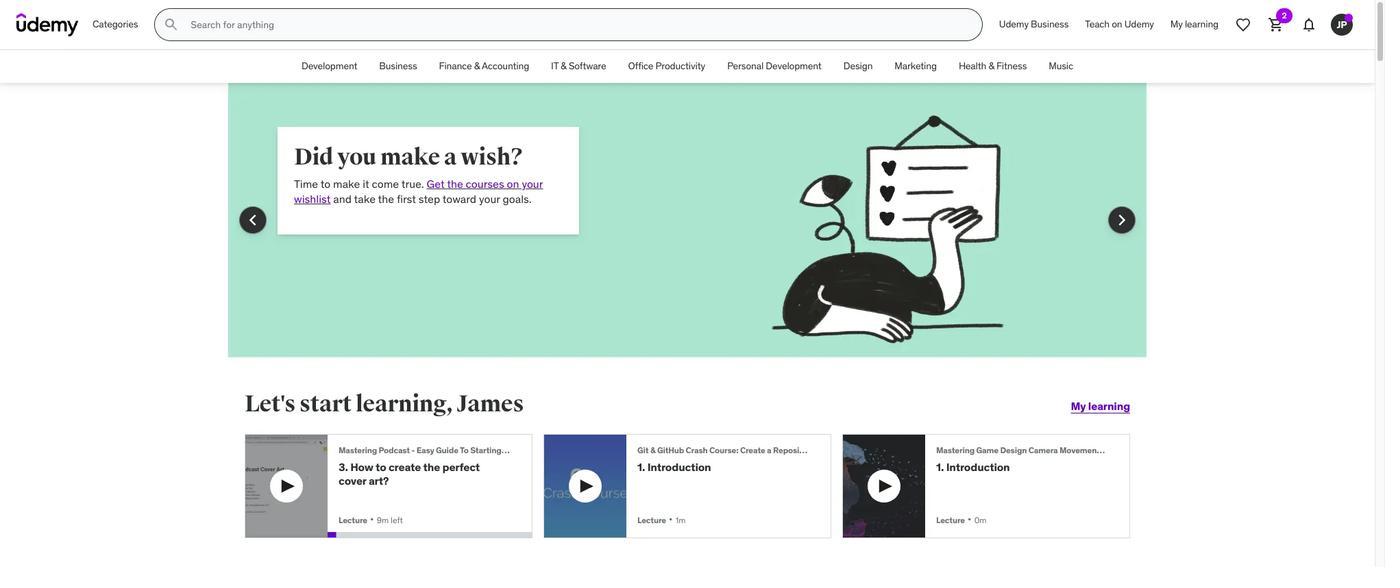 Task type: describe. For each thing, give the bounding box(es) containing it.
teach
[[1086, 18, 1110, 30]]

art?
[[369, 474, 389, 487]]

movements
[[1060, 445, 1105, 455]]

lecture for from
[[638, 515, 667, 525]]

productivity
[[656, 60, 706, 72]]

finance
[[439, 60, 472, 72]]

time
[[294, 177, 318, 191]]

& for accounting
[[474, 60, 480, 72]]

it & software
[[551, 60, 607, 72]]

starting
[[471, 445, 502, 455]]

wishlist
[[294, 192, 331, 206]]

it
[[363, 177, 369, 191]]

notifications image
[[1302, 16, 1318, 33]]

• for 1.
[[968, 512, 972, 526]]

goals.
[[503, 192, 532, 206]]

arcade
[[1115, 445, 1142, 455]]

udemy image
[[16, 13, 79, 36]]

2
[[1283, 10, 1288, 21]]

0 vertical spatial a
[[444, 143, 457, 171]]

3% complete image
[[328, 532, 336, 538]]

personal
[[728, 60, 764, 72]]

2 podcast from the left
[[522, 445, 553, 455]]

the inside mastering podcast -  easy guide to starting your podcast 3. how to create the perfect cover art?
[[423, 460, 440, 474]]

james
[[457, 390, 524, 418]]

1. introduction link for introduction
[[937, 460, 1108, 474]]

lecture inside the lecture • 9m left
[[339, 515, 368, 525]]

1 development from the left
[[302, 60, 358, 72]]

let's start learning, james
[[245, 390, 524, 418]]

get the courses on your wishlist
[[294, 177, 543, 206]]

0m
[[975, 515, 987, 525]]

course:
[[710, 445, 739, 455]]

1 vertical spatial my learning link
[[1071, 390, 1131, 423]]

mastering for 3.
[[339, 445, 377, 455]]

github
[[658, 445, 684, 455]]

accounting
[[482, 60, 529, 72]]

your inside get the courses on your wishlist
[[522, 177, 543, 191]]

start
[[300, 390, 352, 418]]

health & fitness link
[[948, 50, 1038, 83]]

first
[[397, 192, 416, 206]]

wishlist image
[[1236, 16, 1252, 33]]

udemy business link
[[992, 8, 1078, 41]]

Search for anything text field
[[188, 13, 966, 36]]

make for a
[[381, 143, 440, 171]]

you have alerts image
[[1345, 14, 1354, 22]]

1. inside mastering game design camera movements in arcade studio 1. introduction
[[937, 460, 945, 474]]

finance & accounting
[[439, 60, 529, 72]]

2 link
[[1260, 8, 1293, 41]]

wish?
[[461, 143, 524, 171]]

lecture • 0m
[[937, 512, 987, 526]]

development link
[[291, 50, 368, 83]]

to
[[460, 445, 469, 455]]

3. how to create the perfect cover art? link
[[339, 460, 510, 487]]

get the courses on your wishlist link
[[294, 177, 543, 206]]

design link
[[833, 50, 884, 83]]

health & fitness
[[959, 60, 1027, 72]]

2 udemy from the left
[[1125, 18, 1155, 30]]

2 development from the left
[[766, 60, 822, 72]]

marketing
[[895, 60, 937, 72]]

1 vertical spatial your
[[479, 192, 500, 206]]

git & github crash course: create a repository from scratch! 1. introduction
[[638, 445, 870, 474]]

to inside carousel element
[[321, 177, 331, 191]]

marketing link
[[884, 50, 948, 83]]

personal development
[[728, 60, 822, 72]]

on inside get the courses on your wishlist
[[507, 177, 519, 191]]

0 vertical spatial on
[[1112, 18, 1123, 30]]

time to make it come true.
[[294, 177, 427, 191]]

1 udemy from the left
[[1000, 18, 1029, 30]]

courses
[[466, 177, 505, 191]]

lecture • 9m left
[[339, 512, 403, 526]]

get
[[427, 177, 445, 191]]

-
[[412, 445, 415, 455]]

3.
[[339, 460, 348, 474]]

categories button
[[84, 8, 146, 41]]

learning for bottommost my learning link
[[1089, 399, 1131, 413]]

let's
[[245, 390, 296, 418]]

teach on udemy
[[1086, 18, 1155, 30]]

in
[[1106, 445, 1113, 455]]

crash
[[686, 445, 708, 455]]

0 vertical spatial business
[[1031, 18, 1069, 30]]

business link
[[368, 50, 428, 83]]

lecture for 1.
[[937, 515, 966, 525]]

software
[[569, 60, 607, 72]]



Task type: locate. For each thing, give the bounding box(es) containing it.
my for right my learning link
[[1171, 18, 1183, 30]]

categories
[[93, 18, 138, 30]]

my learning link left wishlist icon
[[1163, 8, 1227, 41]]

my
[[1171, 18, 1183, 30], [1071, 399, 1087, 413]]

0 horizontal spatial 1. introduction link
[[638, 460, 809, 474]]

business up music
[[1031, 18, 1069, 30]]

• for from
[[669, 512, 673, 526]]

1 vertical spatial the
[[378, 192, 394, 206]]

my right teach on udemy
[[1171, 18, 1183, 30]]

2 mastering from the left
[[937, 445, 975, 455]]

0 vertical spatial the
[[447, 177, 463, 191]]

2 • from the left
[[669, 512, 673, 526]]

you
[[337, 143, 377, 171]]

health
[[959, 60, 987, 72]]

personal development link
[[717, 50, 833, 83]]

1 horizontal spatial make
[[381, 143, 440, 171]]

lecture inside the "lecture • 1m"
[[638, 515, 667, 525]]

2 horizontal spatial lecture
[[937, 515, 966, 525]]

0 horizontal spatial •
[[370, 512, 374, 526]]

create
[[389, 460, 421, 474]]

game
[[977, 445, 999, 455]]

true.
[[402, 177, 424, 191]]

learning,
[[356, 390, 453, 418]]

•
[[370, 512, 374, 526], [669, 512, 673, 526], [968, 512, 972, 526]]

mastering for introduction
[[937, 445, 975, 455]]

introduction inside mastering game design camera movements in arcade studio 1. introduction
[[947, 460, 1010, 474]]

podcast
[[379, 445, 410, 455], [522, 445, 553, 455]]

0 horizontal spatial mastering
[[339, 445, 377, 455]]

1m
[[676, 515, 686, 525]]

&
[[474, 60, 480, 72], [561, 60, 567, 72], [989, 60, 995, 72], [651, 445, 656, 455]]

& right it
[[561, 60, 567, 72]]

1 vertical spatial design
[[1001, 445, 1027, 455]]

1 vertical spatial learning
[[1089, 399, 1131, 413]]

mastering inside mastering game design camera movements in arcade studio 1. introduction
[[937, 445, 975, 455]]

and take the first step toward your goals.
[[331, 192, 532, 206]]

cover
[[339, 474, 367, 487]]

teach on udemy link
[[1078, 8, 1163, 41]]

1 1. introduction link from the left
[[638, 460, 809, 474]]

to
[[321, 177, 331, 191], [376, 460, 386, 474]]

0 horizontal spatial design
[[844, 60, 873, 72]]

2 horizontal spatial •
[[968, 512, 972, 526]]

& right health
[[989, 60, 995, 72]]

it
[[551, 60, 559, 72]]

design inside mastering game design camera movements in arcade studio 1. introduction
[[1001, 445, 1027, 455]]

1 horizontal spatial lecture
[[638, 515, 667, 525]]

repository
[[774, 445, 815, 455]]

2 introduction from the left
[[947, 460, 1010, 474]]

your
[[522, 177, 543, 191], [479, 192, 500, 206]]

podcast right your
[[522, 445, 553, 455]]

1 horizontal spatial learning
[[1186, 18, 1219, 30]]

0 vertical spatial my
[[1171, 18, 1183, 30]]

design right game
[[1001, 445, 1027, 455]]

your up goals. at top
[[522, 177, 543, 191]]

to right the time at the left
[[321, 177, 331, 191]]

left
[[391, 515, 403, 525]]

0 horizontal spatial on
[[507, 177, 519, 191]]

1 horizontal spatial to
[[376, 460, 386, 474]]

create
[[741, 445, 766, 455]]

podcast left -
[[379, 445, 410, 455]]

• left 9m
[[370, 512, 374, 526]]

1 horizontal spatial design
[[1001, 445, 1027, 455]]

next image
[[1112, 209, 1134, 231]]

0 horizontal spatial your
[[479, 192, 500, 206]]

0 horizontal spatial business
[[379, 60, 417, 72]]

lecture
[[339, 515, 368, 525], [638, 515, 667, 525], [937, 515, 966, 525]]

mastering game design camera movements in arcade studio 1. introduction
[[937, 445, 1169, 474]]

0 horizontal spatial development
[[302, 60, 358, 72]]

1 horizontal spatial business
[[1031, 18, 1069, 30]]

a
[[444, 143, 457, 171], [767, 445, 772, 455]]

the inside get the courses on your wishlist
[[447, 177, 463, 191]]

the down easy
[[423, 460, 440, 474]]

1 lecture from the left
[[339, 515, 368, 525]]

1 • from the left
[[370, 512, 374, 526]]

0 horizontal spatial udemy
[[1000, 18, 1029, 30]]

0 horizontal spatial make
[[333, 177, 360, 191]]

a inside the 'git & github crash course: create a repository from scratch! 1. introduction'
[[767, 445, 772, 455]]

introduction inside the 'git & github crash course: create a repository from scratch! 1. introduction'
[[648, 460, 711, 474]]

1 horizontal spatial 1.
[[937, 460, 945, 474]]

jp link
[[1326, 8, 1359, 41]]

introduction
[[648, 460, 711, 474], [947, 460, 1010, 474]]

lecture left 0m
[[937, 515, 966, 525]]

learning
[[1186, 18, 1219, 30], [1089, 399, 1131, 413]]

the down come on the left of the page
[[378, 192, 394, 206]]

guide
[[436, 445, 459, 455]]

perfect
[[443, 460, 480, 474]]

lecture left the 1m
[[638, 515, 667, 525]]

1. introduction link for scratch!
[[638, 460, 809, 474]]

1. up the lecture • 0m on the bottom of the page
[[937, 460, 945, 474]]

your
[[503, 445, 520, 455]]

1. introduction link down "course:"
[[638, 460, 809, 474]]

0 vertical spatial design
[[844, 60, 873, 72]]

1 horizontal spatial development
[[766, 60, 822, 72]]

previous image
[[242, 209, 264, 231]]

git
[[638, 445, 649, 455]]

fitness
[[997, 60, 1027, 72]]

and
[[333, 192, 352, 206]]

mastering left game
[[937, 445, 975, 455]]

to inside mastering podcast -  easy guide to starting your podcast 3. how to create the perfect cover art?
[[376, 460, 386, 474]]

music
[[1049, 60, 1074, 72]]

2 horizontal spatial the
[[447, 177, 463, 191]]

it & software link
[[540, 50, 618, 83]]

0 horizontal spatial to
[[321, 177, 331, 191]]

1 horizontal spatial my learning
[[1171, 18, 1219, 30]]

0 vertical spatial make
[[381, 143, 440, 171]]

0 vertical spatial my learning
[[1171, 18, 1219, 30]]

office
[[628, 60, 654, 72]]

submit search image
[[163, 16, 180, 33]]

0 vertical spatial to
[[321, 177, 331, 191]]

did
[[294, 143, 333, 171]]

my learning
[[1171, 18, 1219, 30], [1071, 399, 1131, 413]]

1 vertical spatial my learning
[[1071, 399, 1131, 413]]

& inside "link"
[[474, 60, 480, 72]]

& for fitness
[[989, 60, 995, 72]]

make for it
[[333, 177, 360, 191]]

mastering up how
[[339, 445, 377, 455]]

& inside the 'git & github crash course: create a repository from scratch! 1. introduction'
[[651, 445, 656, 455]]

• left 0m
[[968, 512, 972, 526]]

1 introduction from the left
[[648, 460, 711, 474]]

0 horizontal spatial a
[[444, 143, 457, 171]]

3 lecture from the left
[[937, 515, 966, 525]]

my learning link up in
[[1071, 390, 1131, 423]]

9m
[[377, 515, 389, 525]]

my learning for bottommost my learning link
[[1071, 399, 1131, 413]]

1 vertical spatial my
[[1071, 399, 1087, 413]]

lecture left 9m
[[339, 515, 368, 525]]

a right the create on the right bottom of the page
[[767, 445, 772, 455]]

1 horizontal spatial a
[[767, 445, 772, 455]]

1 horizontal spatial introduction
[[947, 460, 1010, 474]]

udemy business
[[1000, 18, 1069, 30]]

business
[[1031, 18, 1069, 30], [379, 60, 417, 72]]

learning left wishlist icon
[[1186, 18, 1219, 30]]

1 horizontal spatial podcast
[[522, 445, 553, 455]]

& right git
[[651, 445, 656, 455]]

step
[[419, 192, 440, 206]]

1 vertical spatial a
[[767, 445, 772, 455]]

my learning up in
[[1071, 399, 1131, 413]]

1. introduction link down camera
[[937, 460, 1108, 474]]

0 horizontal spatial my
[[1071, 399, 1087, 413]]

my for bottommost my learning link
[[1071, 399, 1087, 413]]

1 horizontal spatial 1. introduction link
[[937, 460, 1108, 474]]

my up the 'movements'
[[1071, 399, 1087, 413]]

1 horizontal spatial my learning link
[[1163, 8, 1227, 41]]

mastering inside mastering podcast -  easy guide to starting your podcast 3. how to create the perfect cover art?
[[339, 445, 377, 455]]

lecture inside the lecture • 0m
[[937, 515, 966, 525]]

learning for right my learning link
[[1186, 18, 1219, 30]]

1 podcast from the left
[[379, 445, 410, 455]]

3 • from the left
[[968, 512, 972, 526]]

0 horizontal spatial lecture
[[339, 515, 368, 525]]

0 horizontal spatial learning
[[1089, 399, 1131, 413]]

jp
[[1338, 18, 1348, 31]]

1 horizontal spatial your
[[522, 177, 543, 191]]

introduction down github
[[648, 460, 711, 474]]

on up goals. at top
[[507, 177, 519, 191]]

& for github
[[651, 445, 656, 455]]

carousel element
[[228, 83, 1147, 390]]

come
[[372, 177, 399, 191]]

did you make a wish?
[[294, 143, 524, 171]]

office productivity
[[628, 60, 706, 72]]

toward
[[443, 192, 477, 206]]

1 1. from the left
[[638, 460, 646, 474]]

1 vertical spatial to
[[376, 460, 386, 474]]

1 horizontal spatial udemy
[[1125, 18, 1155, 30]]

finance & accounting link
[[428, 50, 540, 83]]

mastering podcast -  easy guide to starting your podcast 3. how to create the perfect cover art?
[[339, 445, 553, 487]]

scratch!
[[838, 445, 870, 455]]

1 vertical spatial on
[[507, 177, 519, 191]]

1. down git
[[638, 460, 646, 474]]

my learning for right my learning link
[[1171, 18, 1219, 30]]

business left finance
[[379, 60, 417, 72]]

1 vertical spatial business
[[379, 60, 417, 72]]

from
[[817, 445, 836, 455]]

0 horizontal spatial 1.
[[638, 460, 646, 474]]

0 vertical spatial my learning link
[[1163, 8, 1227, 41]]

a up get
[[444, 143, 457, 171]]

how
[[351, 460, 374, 474]]

office productivity link
[[618, 50, 717, 83]]

learning up in
[[1089, 399, 1131, 413]]

0 vertical spatial learning
[[1186, 18, 1219, 30]]

easy
[[417, 445, 435, 455]]

mastering
[[339, 445, 377, 455], [937, 445, 975, 455]]

• left the 1m
[[669, 512, 673, 526]]

on right teach
[[1112, 18, 1123, 30]]

2 vertical spatial the
[[423, 460, 440, 474]]

2 1. introduction link from the left
[[937, 460, 1108, 474]]

2 lecture from the left
[[638, 515, 667, 525]]

0 horizontal spatial podcast
[[379, 445, 410, 455]]

2 1. from the left
[[937, 460, 945, 474]]

make up the and
[[333, 177, 360, 191]]

1 horizontal spatial my
[[1171, 18, 1183, 30]]

the up toward
[[447, 177, 463, 191]]

make up true.
[[381, 143, 440, 171]]

0 horizontal spatial the
[[378, 192, 394, 206]]

0 horizontal spatial my learning
[[1071, 399, 1131, 413]]

to right how
[[376, 460, 386, 474]]

udemy up fitness at right top
[[1000, 18, 1029, 30]]

& right finance
[[474, 60, 480, 72]]

1 horizontal spatial the
[[423, 460, 440, 474]]

take
[[354, 192, 376, 206]]

1 vertical spatial make
[[333, 177, 360, 191]]

studio
[[1143, 445, 1169, 455]]

introduction down game
[[947, 460, 1010, 474]]

music link
[[1038, 50, 1085, 83]]

1. inside the 'git & github crash course: create a repository from scratch! 1. introduction'
[[638, 460, 646, 474]]

your down courses
[[479, 192, 500, 206]]

0 horizontal spatial my learning link
[[1071, 390, 1131, 423]]

camera
[[1029, 445, 1059, 455]]

0 horizontal spatial introduction
[[648, 460, 711, 474]]

& for software
[[561, 60, 567, 72]]

1 horizontal spatial on
[[1112, 18, 1123, 30]]

my learning left wishlist icon
[[1171, 18, 1219, 30]]

shopping cart with 2 items image
[[1269, 16, 1285, 33]]

design left marketing
[[844, 60, 873, 72]]

design
[[844, 60, 873, 72], [1001, 445, 1027, 455]]

lecture • 1m
[[638, 512, 686, 526]]

1 horizontal spatial mastering
[[937, 445, 975, 455]]

1 mastering from the left
[[339, 445, 377, 455]]

udemy right teach
[[1125, 18, 1155, 30]]

1. introduction link
[[638, 460, 809, 474], [937, 460, 1108, 474]]

udemy
[[1000, 18, 1029, 30], [1125, 18, 1155, 30]]

0 vertical spatial your
[[522, 177, 543, 191]]

1 horizontal spatial •
[[669, 512, 673, 526]]



Task type: vqa. For each thing, say whether or not it's contained in the screenshot.
15,000+ Enterprise customers
no



